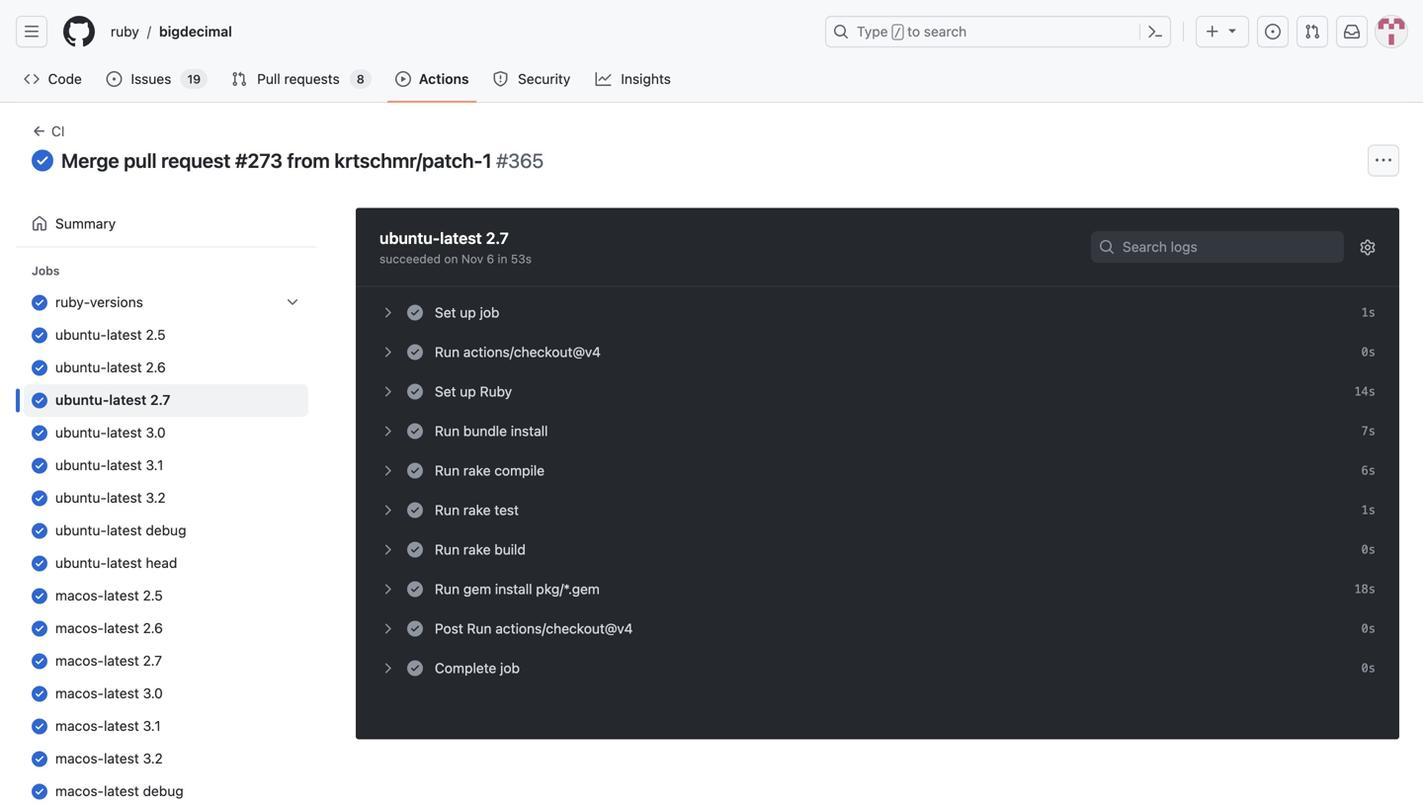 Task type: vqa. For each thing, say whether or not it's contained in the screenshot.
the top dot fill image
no



Task type: describe. For each thing, give the bounding box(es) containing it.
this step passed image for complete job
[[407, 661, 423, 677]]

chevron right image for run bundle install
[[380, 423, 396, 439]]

ubuntu-latest 3.0
[[55, 425, 166, 441]]

pkg/*.gem
[[536, 581, 600, 598]]

graph image
[[596, 71, 612, 87]]

latest for ubuntu-latest 3.1
[[107, 458, 142, 474]]

krtschmr/patch-
[[335, 149, 483, 172]]

3.0 for macos-latest 3.0
[[143, 686, 163, 702]]

ubuntu-latest 3.0 link
[[24, 418, 309, 450]]

0s for complete job
[[1362, 662, 1376, 676]]

shield image
[[493, 71, 509, 87]]

jobs
[[32, 264, 60, 278]]

ubuntu-latest 2.6 link
[[24, 352, 309, 385]]

53s
[[511, 252, 532, 266]]

succeeded
[[380, 252, 441, 266]]

chevron right image for post run actions/checkout@v4
[[380, 621, 396, 637]]

chevron right image for set up ruby
[[380, 384, 396, 400]]

ubuntu-latest 3.2
[[55, 490, 166, 507]]

in
[[498, 252, 508, 266]]

search image
[[1100, 239, 1115, 255]]

ubuntu-latest 2.7
[[55, 392, 171, 409]]

set for set up ruby
[[435, 383, 456, 400]]

macos-latest 3.0 link
[[24, 679, 309, 711]]

git pull request image for top issue opened icon
[[1305, 24, 1321, 40]]

insights
[[621, 71, 671, 87]]

run for run actions/checkout@v4
[[435, 344, 460, 360]]

2.5 for ubuntu-latest 2.5
[[146, 327, 166, 343]]

merge pull request #273 from krtschmr/patch-1 #365
[[61, 149, 544, 172]]

ubuntu-latest debug
[[55, 523, 186, 539]]

test
[[495, 502, 519, 518]]

latest for ubuntu-latest head
[[107, 555, 142, 572]]

ubuntu- for ubuntu-latest 2.5
[[55, 327, 107, 343]]

debug for ubuntu-latest debug
[[146, 523, 186, 539]]

19
[[187, 72, 201, 86]]

3.2 for ubuntu-latest 3.2
[[146, 490, 166, 507]]

latest for macos-latest 3.2
[[104, 751, 139, 768]]

2.7 for macos-latest 2.7
[[143, 653, 162, 670]]

latest for ubuntu-latest debug
[[107, 523, 142, 539]]

request
[[161, 149, 231, 172]]

macos-latest 3.2
[[55, 751, 163, 768]]

list containing ruby / bigdecimal
[[103, 16, 814, 47]]

2.7 for ubuntu-latest 2.7
[[150, 392, 171, 409]]

run for run bundle install
[[435, 423, 460, 439]]

versions
[[90, 294, 143, 311]]

/ for type
[[895, 26, 902, 40]]

requests
[[284, 71, 340, 87]]

latest for ubuntu-latest 2.7
[[109, 392, 147, 409]]

latest for macos-latest 3.1
[[104, 719, 139, 735]]

play image
[[395, 71, 411, 87]]

debug for macos-latest debug
[[143, 784, 184, 800]]

this step passed image for set up job
[[407, 305, 423, 321]]

run actions/checkout@v4
[[435, 344, 601, 360]]

actions
[[419, 71, 469, 87]]

ruby-versions
[[55, 294, 143, 311]]

git pull request image for bottommost issue opened icon
[[231, 71, 247, 87]]

post run actions/checkout@v4
[[435, 621, 633, 637]]

1
[[483, 149, 492, 172]]

this step passed image for run rake test
[[407, 503, 423, 518]]

2.6 for macos-latest 2.6
[[143, 621, 163, 637]]

post
[[435, 621, 463, 637]]

this step passed image for run rake build
[[407, 542, 423, 558]]

1s for run rake test
[[1362, 504, 1376, 517]]

code image
[[24, 71, 40, 87]]

triangle down image
[[1225, 22, 1241, 38]]

run rake compile
[[435, 463, 545, 479]]

type
[[857, 23, 889, 40]]

complete
[[435, 660, 497, 677]]

install for bundle
[[511, 423, 548, 439]]

ubuntu- for ubuntu-latest 2.7 succeeded on nov 6 in 53s
[[380, 229, 440, 247]]

nov
[[462, 252, 484, 266]]

security
[[518, 71, 571, 87]]

arrow left image
[[32, 123, 47, 139]]

type / to search
[[857, 23, 967, 40]]

ruby link
[[103, 16, 147, 47]]

run for run gem install pkg/*.gem
[[435, 581, 460, 598]]

pull requests
[[257, 71, 340, 87]]

0 horizontal spatial job
[[480, 304, 500, 321]]

ubuntu-latest 2.6
[[55, 360, 166, 376]]

ruby-
[[55, 294, 90, 311]]

chevron right image for set up job
[[380, 305, 396, 321]]

ubuntu-latest 3.1
[[55, 458, 164, 474]]

latest for ubuntu-latest 3.2
[[107, 490, 142, 507]]

homepage image
[[63, 16, 95, 47]]

1 horizontal spatial job
[[500, 660, 520, 677]]

from
[[287, 149, 330, 172]]

0s for run actions/checkout@v4
[[1362, 345, 1376, 359]]

macos-latest debug link
[[24, 776, 309, 804]]

8
[[357, 72, 365, 86]]

ubuntu-latest debug link
[[24, 515, 309, 548]]

macos-latest 2.6
[[55, 621, 163, 637]]

macos-latest 2.5 link
[[24, 581, 309, 613]]

actions link
[[387, 64, 477, 94]]

ubuntu-latest 2.5
[[55, 327, 166, 343]]

3.0 for ubuntu-latest 3.0
[[146, 425, 166, 441]]

6s
[[1362, 464, 1376, 478]]

this step passed image for run rake compile
[[407, 463, 423, 479]]

1s for set up job
[[1362, 306, 1376, 320]]

pull
[[257, 71, 281, 87]]

run bundle install
[[435, 423, 548, 439]]

ruby
[[111, 23, 139, 40]]

code link
[[16, 64, 90, 94]]

to
[[908, 23, 921, 40]]

latest for ubuntu-latest 2.6
[[107, 360, 142, 376]]

rake for compile
[[464, 463, 491, 479]]

1 vertical spatial issue opened image
[[106, 71, 122, 87]]

set up job
[[435, 304, 500, 321]]

latest for ubuntu-latest 3.0
[[107, 425, 142, 441]]

latest for macos-latest 2.5
[[104, 588, 139, 604]]

macos-latest 3.1 link
[[24, 711, 309, 744]]

run right post
[[467, 621, 492, 637]]

latest for ubuntu-latest 2.5
[[107, 327, 142, 343]]

macos-latest 3.1
[[55, 719, 161, 735]]

latest for macos-latest debug
[[104, 784, 139, 800]]

macos-latest 2.7
[[55, 653, 162, 670]]

merge
[[61, 149, 119, 172]]

macos-latest debug
[[55, 784, 184, 800]]

ubuntu-latest 2.7 succeeded on nov 6 in 53s
[[380, 229, 532, 266]]

this step passed image for set up ruby
[[407, 384, 423, 400]]

run rake build
[[435, 542, 526, 558]]

code
[[48, 71, 82, 87]]

ubuntu- for ubuntu-latest 3.0
[[55, 425, 107, 441]]

macos- for macos-latest 3.0
[[55, 686, 104, 702]]

notifications image
[[1345, 24, 1361, 40]]

show workflow options image
[[1376, 153, 1392, 168]]



Task type: locate. For each thing, give the bounding box(es) containing it.
0s for post run actions/checkout@v4
[[1362, 622, 1376, 636]]

/
[[147, 23, 151, 40], [895, 26, 902, 40]]

0 vertical spatial debug
[[146, 523, 186, 539]]

ubuntu- down ubuntu-latest 3.1
[[55, 490, 107, 507]]

ubuntu- for ubuntu-latest head
[[55, 555, 107, 572]]

macos- up macos-latest 2.7
[[55, 621, 104, 637]]

up down nov
[[460, 304, 476, 321]]

chevron right image
[[380, 305, 396, 321], [380, 344, 396, 360], [380, 384, 396, 400], [380, 423, 396, 439], [380, 463, 396, 479], [380, 503, 396, 518], [380, 542, 396, 558]]

0s for run rake build
[[1362, 543, 1376, 557]]

0 vertical spatial 3.2
[[146, 490, 166, 507]]

1 vertical spatial job
[[500, 660, 520, 677]]

/ left to
[[895, 26, 902, 40]]

latest up macos-latest debug
[[104, 751, 139, 768]]

2 rake from the top
[[464, 502, 491, 518]]

this step passed image
[[407, 305, 423, 321], [407, 344, 423, 360], [407, 384, 423, 400], [407, 423, 423, 439], [407, 503, 423, 518], [407, 582, 423, 598], [407, 621, 423, 637]]

latest inside ubuntu-latest 2.7 succeeded on nov 6 in 53s
[[440, 229, 482, 247]]

macos- down macos-latest 3.1
[[55, 751, 104, 768]]

this step passed image for post run actions/checkout@v4
[[407, 621, 423, 637]]

debug down macos-latest 3.2 link
[[143, 784, 184, 800]]

macos-latest 2.7 link
[[24, 646, 309, 679]]

chevron right image for complete job
[[380, 661, 396, 677]]

ubuntu- up ubuntu-latest 3.1
[[55, 425, 107, 441]]

rake for build
[[464, 542, 491, 558]]

compile
[[495, 463, 545, 479]]

0 horizontal spatial ubuntu-latest 2.7 link
[[24, 385, 309, 418]]

this step passed image left run rake test
[[407, 503, 423, 518]]

0 vertical spatial this step passed image
[[407, 463, 423, 479]]

ubuntu- up succeeded at left top
[[380, 229, 440, 247]]

rake
[[464, 463, 491, 479], [464, 502, 491, 518], [464, 542, 491, 558]]

1 vertical spatial actions/checkout@v4
[[496, 621, 633, 637]]

latest down the ubuntu-latest 2.6
[[109, 392, 147, 409]]

macos- up the macos-latest 2.6
[[55, 588, 104, 604]]

1 vertical spatial 3.1
[[143, 719, 161, 735]]

actions/checkout@v4 up ruby
[[464, 344, 601, 360]]

3.1 down ubuntu-latest 3.0 link
[[146, 458, 164, 474]]

1 vertical spatial 2.7
[[150, 392, 171, 409]]

/ inside ruby / bigdecimal
[[147, 23, 151, 40]]

0 horizontal spatial issue opened image
[[106, 71, 122, 87]]

2.7 down ubuntu-latest 2.6 link on the left top of the page
[[150, 392, 171, 409]]

this step passed image left post
[[407, 621, 423, 637]]

latest down ubuntu-latest 3.0
[[107, 458, 142, 474]]

latest down ubuntu-latest 2.7
[[107, 425, 142, 441]]

6 macos- from the top
[[55, 751, 104, 768]]

list
[[103, 16, 814, 47]]

2 chevron right image from the top
[[380, 344, 396, 360]]

macos- down macos-latest 3.2
[[55, 784, 104, 800]]

2 vertical spatial this step passed image
[[407, 661, 423, 677]]

3.0
[[146, 425, 166, 441], [143, 686, 163, 702]]

pull
[[124, 149, 157, 172]]

ubuntu- up macos-latest 2.5
[[55, 555, 107, 572]]

ubuntu- for ubuntu-latest 2.7
[[55, 392, 109, 409]]

0 vertical spatial up
[[460, 304, 476, 321]]

1 this step passed image from the top
[[407, 305, 423, 321]]

set up ruby
[[435, 383, 512, 400]]

2.6 down macos-latest 2.5 link
[[143, 621, 163, 637]]

1s down 6s
[[1362, 504, 1376, 517]]

jobs list
[[24, 287, 309, 804]]

2 chevron right image from the top
[[380, 621, 396, 637]]

search
[[924, 23, 967, 40]]

ruby-versions button
[[24, 287, 309, 320]]

2.7 for ubuntu-latest 2.7 succeeded on nov 6 in 53s
[[486, 229, 509, 247]]

2.7 up in
[[486, 229, 509, 247]]

2 this step passed image from the top
[[407, 542, 423, 558]]

completed successfully image
[[32, 150, 53, 171]]

1 vertical spatial 1s
[[1362, 504, 1376, 517]]

this step passed image left run rake compile
[[407, 463, 423, 479]]

7 macos- from the top
[[55, 784, 104, 800]]

latest down macos-latest 2.7
[[104, 686, 139, 702]]

up for ruby
[[460, 383, 476, 400]]

#365
[[497, 149, 544, 172]]

ubuntu- down ruby-
[[55, 327, 107, 343]]

latest down macos-latest 2.5
[[104, 621, 139, 637]]

run for run rake build
[[435, 542, 460, 558]]

3 0s from the top
[[1362, 622, 1376, 636]]

0 vertical spatial git pull request image
[[1305, 24, 1321, 40]]

set for set up job
[[435, 304, 456, 321]]

4 chevron right image from the top
[[380, 423, 396, 439]]

ubuntu- down ubuntu-latest 2.5 at the left of the page
[[55, 360, 107, 376]]

install
[[511, 423, 548, 439], [495, 581, 533, 598]]

chevron right image for run rake test
[[380, 503, 396, 518]]

git pull request image left notifications icon on the top right
[[1305, 24, 1321, 40]]

2 this step passed image from the top
[[407, 344, 423, 360]]

set
[[435, 304, 456, 321], [435, 383, 456, 400]]

Search text field
[[1092, 231, 1345, 263]]

latest down the macos-latest 3.0 on the left bottom of page
[[104, 719, 139, 735]]

ubuntu- for ubuntu-latest debug
[[55, 523, 107, 539]]

1 vertical spatial 3.0
[[143, 686, 163, 702]]

rake left test
[[464, 502, 491, 518]]

2 vertical spatial chevron right image
[[380, 661, 396, 677]]

build
[[495, 542, 526, 558]]

3.0 down macos-latest 2.7 link on the left bottom of page
[[143, 686, 163, 702]]

2.5 inside ubuntu-latest 2.5 link
[[146, 327, 166, 343]]

0 vertical spatial job
[[480, 304, 500, 321]]

0 vertical spatial 2.7
[[486, 229, 509, 247]]

1 set from the top
[[435, 304, 456, 321]]

debug down ubuntu-latest 3.2 link
[[146, 523, 186, 539]]

macos-latest 3.0
[[55, 686, 163, 702]]

latest down the macos-latest 2.6
[[104, 653, 139, 670]]

0 vertical spatial 3.1
[[146, 458, 164, 474]]

2 macos- from the top
[[55, 621, 104, 637]]

macos- up macos-latest 3.2
[[55, 719, 104, 735]]

show options image
[[1361, 240, 1376, 255]]

macos- for macos-latest debug
[[55, 784, 104, 800]]

2.7 down macos-latest 2.6 link
[[143, 653, 162, 670]]

1 vertical spatial up
[[460, 383, 476, 400]]

1s
[[1362, 306, 1376, 320], [1362, 504, 1376, 517]]

1 vertical spatial 3.2
[[143, 751, 163, 768]]

on
[[444, 252, 458, 266]]

0 horizontal spatial git pull request image
[[231, 71, 247, 87]]

3.2 for macos-latest 3.2
[[143, 751, 163, 768]]

4 this step passed image from the top
[[407, 423, 423, 439]]

ubuntu- for ubuntu-latest 2.6
[[55, 360, 107, 376]]

ubuntu- for ubuntu-latest 3.1
[[55, 458, 107, 474]]

latest up ubuntu-latest head
[[107, 523, 142, 539]]

install for gem
[[495, 581, 533, 598]]

this step passed image left run rake build at the left of page
[[407, 542, 423, 558]]

/ for ruby
[[147, 23, 151, 40]]

0 vertical spatial 2.5
[[146, 327, 166, 343]]

7 chevron right image from the top
[[380, 542, 396, 558]]

4 macos- from the top
[[55, 686, 104, 702]]

3.2 up macos-latest debug link
[[143, 751, 163, 768]]

1 macos- from the top
[[55, 588, 104, 604]]

3 this step passed image from the top
[[407, 661, 423, 677]]

2.7 inside ubuntu-latest 2.7 succeeded on nov 6 in 53s
[[486, 229, 509, 247]]

0s
[[1362, 345, 1376, 359], [1362, 543, 1376, 557], [1362, 622, 1376, 636], [1362, 662, 1376, 676]]

latest down macos-latest 3.2
[[104, 784, 139, 800]]

2.6 down ubuntu-latest 2.5 link
[[146, 360, 166, 376]]

latest for ubuntu-latest 2.7 succeeded on nov 6 in 53s
[[440, 229, 482, 247]]

5 this step passed image from the top
[[407, 503, 423, 518]]

rake up run rake test
[[464, 463, 491, 479]]

run rake test
[[435, 502, 519, 518]]

2.7 inside macos-latest 2.7 link
[[143, 653, 162, 670]]

0 vertical spatial 1s
[[1362, 306, 1376, 320]]

1 horizontal spatial git pull request image
[[1305, 24, 1321, 40]]

14s
[[1355, 385, 1376, 399]]

2 0s from the top
[[1362, 543, 1376, 557]]

0 vertical spatial set
[[435, 304, 456, 321]]

ubuntu-latest head
[[55, 555, 177, 572]]

macos- for macos-latest 2.5
[[55, 588, 104, 604]]

3 chevron right image from the top
[[380, 384, 396, 400]]

6
[[487, 252, 495, 266]]

0 vertical spatial ubuntu-latest 2.7 link
[[380, 226, 1076, 250]]

chevron right image left gem
[[380, 582, 396, 598]]

2.6 for ubuntu-latest 2.6
[[146, 360, 166, 376]]

head
[[146, 555, 177, 572]]

2 1s from the top
[[1362, 504, 1376, 517]]

latest down ubuntu-latest head
[[104, 588, 139, 604]]

1 vertical spatial 2.6
[[143, 621, 163, 637]]

chevron right image for run actions/checkout@v4
[[380, 344, 396, 360]]

run for run rake compile
[[435, 463, 460, 479]]

bigdecimal
[[159, 23, 232, 40]]

run for run rake test
[[435, 502, 460, 518]]

chevron right image for run rake build
[[380, 542, 396, 558]]

3 chevron right image from the top
[[380, 661, 396, 677]]

2.5 for macos-latest 2.5
[[143, 588, 163, 604]]

5 macos- from the top
[[55, 719, 104, 735]]

install up compile in the left bottom of the page
[[511, 423, 548, 439]]

1 vertical spatial 2.5
[[143, 588, 163, 604]]

insights link
[[588, 64, 681, 94]]

run down "set up job"
[[435, 344, 460, 360]]

ubuntu- for ubuntu-latest 3.2
[[55, 490, 107, 507]]

this step passed image
[[407, 463, 423, 479], [407, 542, 423, 558], [407, 661, 423, 677]]

18s
[[1355, 583, 1376, 597]]

latest for macos-latest 3.0
[[104, 686, 139, 702]]

chevron right image
[[380, 582, 396, 598], [380, 621, 396, 637], [380, 661, 396, 677]]

macos- up macos-latest 3.1
[[55, 686, 104, 702]]

1 vertical spatial ubuntu-latest 2.7 link
[[24, 385, 309, 418]]

debug
[[146, 523, 186, 539], [143, 784, 184, 800]]

run left bundle
[[435, 423, 460, 439]]

1 vertical spatial this step passed image
[[407, 542, 423, 558]]

3 macos- from the top
[[55, 653, 104, 670]]

chevron right image left complete at the left of the page
[[380, 661, 396, 677]]

#273
[[235, 149, 283, 172]]

1 horizontal spatial issue opened image
[[1266, 24, 1282, 40]]

set down on
[[435, 304, 456, 321]]

1 chevron right image from the top
[[380, 305, 396, 321]]

issue opened image left issues
[[106, 71, 122, 87]]

summary
[[55, 215, 116, 232]]

3.1 for ubuntu-latest 3.1
[[146, 458, 164, 474]]

this step passed image for run gem install pkg/*.gem
[[407, 582, 423, 598]]

latest
[[440, 229, 482, 247], [107, 327, 142, 343], [107, 360, 142, 376], [109, 392, 147, 409], [107, 425, 142, 441], [107, 458, 142, 474], [107, 490, 142, 507], [107, 523, 142, 539], [107, 555, 142, 572], [104, 588, 139, 604], [104, 621, 139, 637], [104, 653, 139, 670], [104, 686, 139, 702], [104, 719, 139, 735], [104, 751, 139, 768], [104, 784, 139, 800]]

macos- for macos-latest 2.7
[[55, 653, 104, 670]]

1 rake from the top
[[464, 463, 491, 479]]

7s
[[1362, 424, 1376, 438]]

job up run actions/checkout@v4
[[480, 304, 500, 321]]

2.5
[[146, 327, 166, 343], [143, 588, 163, 604]]

latest down versions
[[107, 327, 142, 343]]

1 this step passed image from the top
[[407, 463, 423, 479]]

1 vertical spatial git pull request image
[[231, 71, 247, 87]]

ubuntu-latest 2.5 link
[[24, 320, 309, 352]]

ruby
[[480, 383, 512, 400]]

1 vertical spatial debug
[[143, 784, 184, 800]]

/ right ruby
[[147, 23, 151, 40]]

latest for macos-latest 2.7
[[104, 653, 139, 670]]

latest for macos-latest 2.6
[[104, 621, 139, 637]]

this step passed image left bundle
[[407, 423, 423, 439]]

7 this step passed image from the top
[[407, 621, 423, 637]]

latest down ubuntu-latest debug
[[107, 555, 142, 572]]

3.2 down ubuntu-latest 3.1 link
[[146, 490, 166, 507]]

macos-latest 2.6 link
[[24, 613, 309, 646]]

2.5 down ruby-versions dropdown button
[[146, 327, 166, 343]]

latest up on
[[440, 229, 482, 247]]

0 vertical spatial 3.0
[[146, 425, 166, 441]]

1 1s from the top
[[1362, 306, 1376, 320]]

macos-latest 3.2 link
[[24, 744, 309, 776]]

3.1 for macos-latest 3.1
[[143, 719, 161, 735]]

up
[[460, 304, 476, 321], [460, 383, 476, 400]]

git pull request image left pull
[[231, 71, 247, 87]]

0 vertical spatial install
[[511, 423, 548, 439]]

ruby / bigdecimal
[[111, 23, 232, 40]]

0 horizontal spatial /
[[147, 23, 151, 40]]

3 rake from the top
[[464, 542, 491, 558]]

run up run rake test
[[435, 463, 460, 479]]

macos- for macos-latest 3.2
[[55, 751, 104, 768]]

ubuntu-latest head link
[[24, 548, 309, 581]]

3 this step passed image from the top
[[407, 384, 423, 400]]

security link
[[485, 64, 580, 94]]

actions/checkout@v4 down pkg/*.gem
[[496, 621, 633, 637]]

rake left build
[[464, 542, 491, 558]]

2 vertical spatial 2.7
[[143, 653, 162, 670]]

ci
[[51, 123, 65, 139]]

2.5 inside macos-latest 2.5 link
[[143, 588, 163, 604]]

ci link
[[24, 119, 73, 144]]

run left gem
[[435, 581, 460, 598]]

4 0s from the top
[[1362, 662, 1376, 676]]

5 chevron right image from the top
[[380, 463, 396, 479]]

2.7 inside the "ubuntu-latest 2.7" link
[[150, 392, 171, 409]]

gem
[[464, 581, 492, 598]]

chevron right image for run gem install pkg/*.gem
[[380, 582, 396, 598]]

run gem install pkg/*.gem
[[435, 581, 600, 598]]

chevron right image left post
[[380, 621, 396, 637]]

1 vertical spatial install
[[495, 581, 533, 598]]

set left ruby
[[435, 383, 456, 400]]

0 vertical spatial chevron right image
[[380, 582, 396, 598]]

/ inside "type / to search"
[[895, 26, 902, 40]]

ubuntu- up ubuntu-latest 3.2
[[55, 458, 107, 474]]

this step passed image left gem
[[407, 582, 423, 598]]

this step passed image left the set up ruby
[[407, 384, 423, 400]]

run up run rake build at the left of page
[[435, 502, 460, 518]]

actions/checkout@v4
[[464, 344, 601, 360], [496, 621, 633, 637]]

1 up from the top
[[460, 304, 476, 321]]

ubuntu-
[[380, 229, 440, 247], [55, 327, 107, 343], [55, 360, 107, 376], [55, 392, 109, 409], [55, 425, 107, 441], [55, 458, 107, 474], [55, 490, 107, 507], [55, 523, 107, 539], [55, 555, 107, 572]]

this step passed image left "set up job"
[[407, 305, 423, 321]]

2.5 down head at the bottom of page
[[143, 588, 163, 604]]

git pull request image
[[1305, 24, 1321, 40], [231, 71, 247, 87]]

0 vertical spatial issue opened image
[[1266, 24, 1282, 40]]

3.2
[[146, 490, 166, 507], [143, 751, 163, 768]]

ubuntu- inside ubuntu-latest 2.7 succeeded on nov 6 in 53s
[[380, 229, 440, 247]]

2 up from the top
[[460, 383, 476, 400]]

this step passed image down succeeded at left top
[[407, 344, 423, 360]]

3.1 down macos-latest 3.0 link
[[143, 719, 161, 735]]

ubuntu-latest 2.7 link
[[380, 226, 1076, 250], [24, 385, 309, 418]]

latest up ubuntu-latest debug
[[107, 490, 142, 507]]

issues
[[131, 71, 171, 87]]

up left ruby
[[460, 383, 476, 400]]

2.7
[[486, 229, 509, 247], [150, 392, 171, 409], [143, 653, 162, 670]]

1 vertical spatial chevron right image
[[380, 621, 396, 637]]

0 vertical spatial actions/checkout@v4
[[464, 344, 601, 360]]

this step passed image for run bundle install
[[407, 423, 423, 439]]

1 horizontal spatial ubuntu-latest 2.7 link
[[380, 226, 1076, 250]]

ubuntu- down ubuntu-latest 3.2
[[55, 523, 107, 539]]

macos-latest 2.5
[[55, 588, 163, 604]]

0 vertical spatial 2.6
[[146, 360, 166, 376]]

macos- up the macos-latest 3.0 on the left bottom of page
[[55, 653, 104, 670]]

1 0s from the top
[[1362, 345, 1376, 359]]

this step passed image for run actions/checkout@v4
[[407, 344, 423, 360]]

1 horizontal spatial /
[[895, 26, 902, 40]]

rake for test
[[464, 502, 491, 518]]

this step passed image left complete at the left of the page
[[407, 661, 423, 677]]

summary link
[[24, 208, 309, 240]]

macos- for macos-latest 2.6
[[55, 621, 104, 637]]

up for job
[[460, 304, 476, 321]]

macos- for macos-latest 3.1
[[55, 719, 104, 735]]

6 this step passed image from the top
[[407, 582, 423, 598]]

command palette image
[[1148, 24, 1164, 40]]

install right gem
[[495, 581, 533, 598]]

plus image
[[1205, 24, 1221, 40]]

issue opened image right triangle down image
[[1266, 24, 1282, 40]]

job right complete at the left of the page
[[500, 660, 520, 677]]

3.0 up ubuntu-latest 3.1 link
[[146, 425, 166, 441]]

chevron right image for run rake compile
[[380, 463, 396, 479]]

latest up ubuntu-latest 2.7
[[107, 360, 142, 376]]

run down run rake test
[[435, 542, 460, 558]]

6 chevron right image from the top
[[380, 503, 396, 518]]

ubuntu- up ubuntu-latest 3.0
[[55, 392, 109, 409]]

bigdecimal link
[[151, 16, 240, 47]]

2 vertical spatial rake
[[464, 542, 491, 558]]

issue opened image
[[1266, 24, 1282, 40], [106, 71, 122, 87]]

1 chevron right image from the top
[[380, 582, 396, 598]]

bundle
[[464, 423, 507, 439]]

0 vertical spatial rake
[[464, 463, 491, 479]]

1 vertical spatial set
[[435, 383, 456, 400]]

complete job
[[435, 660, 520, 677]]

ubuntu-latest 3.1 link
[[24, 450, 309, 483]]

ubuntu-latest 3.2 link
[[24, 483, 309, 515]]

1 vertical spatial rake
[[464, 502, 491, 518]]

2 set from the top
[[435, 383, 456, 400]]

1s down show options image
[[1362, 306, 1376, 320]]



